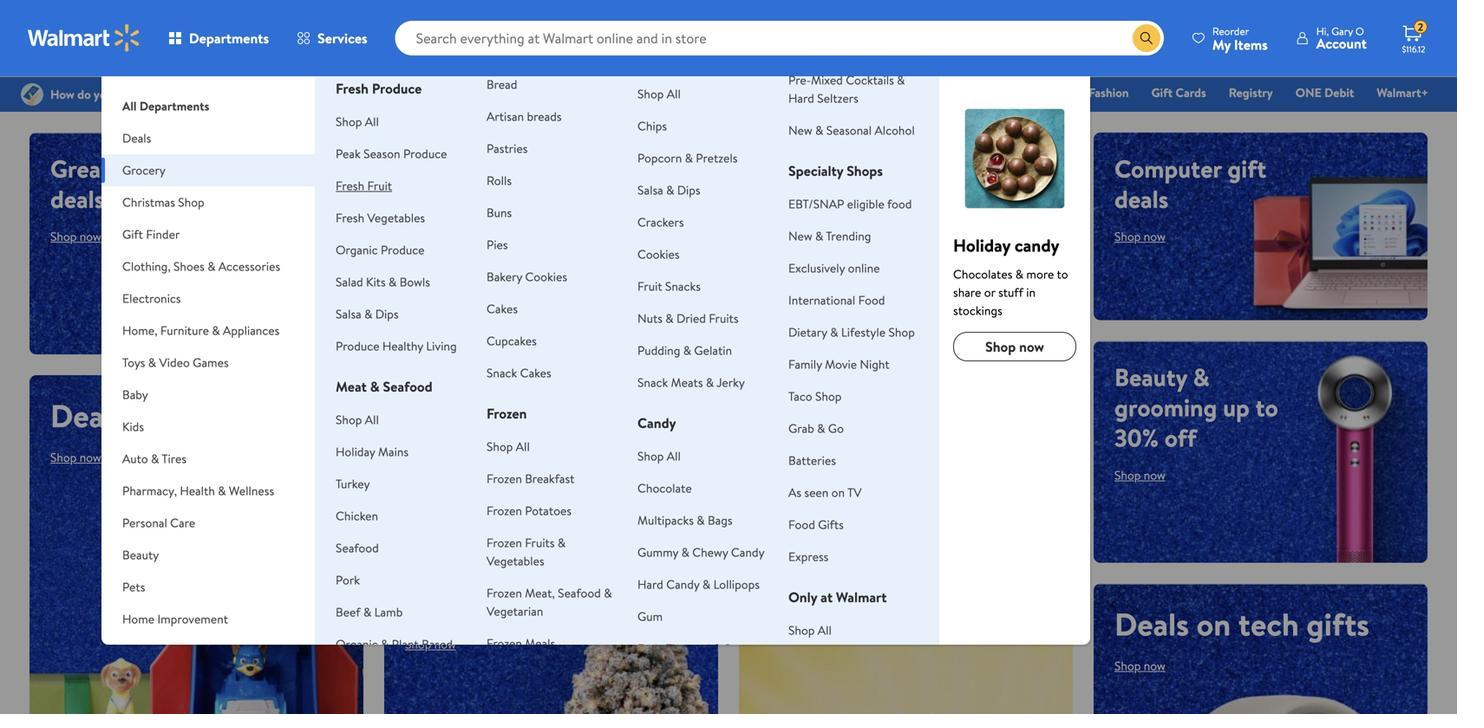 Task type: describe. For each thing, give the bounding box(es) containing it.
taco shop
[[789, 388, 842, 405]]

pretzels
[[696, 150, 738, 167]]

as seen on tv
[[789, 485, 862, 502]]

seasonal
[[827, 122, 872, 139]]

fresh produce
[[336, 79, 422, 98]]

based
[[422, 636, 453, 653]]

nuts & dried fruits
[[638, 310, 739, 327]]

christmas shop for christmas shop dropdown button
[[122, 194, 205, 211]]

finder
[[146, 226, 180, 243]]

bags
[[708, 512, 733, 529]]

organic for organic produce
[[336, 242, 378, 259]]

candy down meats
[[638, 414, 676, 433]]

electronics for 'electronics' dropdown button
[[122, 290, 181, 307]]

cookies link
[[638, 246, 680, 263]]

electronics for "electronics" link
[[883, 84, 942, 101]]

0 vertical spatial fruits
[[709, 310, 739, 327]]

now for up to 30% off seasonal decor
[[434, 637, 456, 653]]

snack meats & jerky
[[638, 374, 745, 391]]

gary
[[1332, 24, 1354, 39]]

items
[[1235, 35, 1268, 54]]

walmart+
[[1377, 84, 1429, 101]]

now for deals on toy gifts
[[80, 449, 101, 466]]

o
[[1356, 24, 1365, 39]]

fruit snacks
[[638, 278, 701, 295]]

vegetables inside frozen fruits & vegetables
[[487, 553, 545, 570]]

snacks
[[666, 278, 701, 295]]

chocolate link
[[638, 480, 692, 497]]

shop now for yep, new deals!
[[426, 468, 492, 489]]

organic for organic & plant based meat
[[336, 636, 378, 653]]

home, furniture & appliances button
[[102, 315, 315, 347]]

improvement
[[157, 611, 228, 628]]

games
[[193, 354, 229, 371]]

frozen potatoes link
[[487, 503, 572, 520]]

shop all for meat & seafood
[[336, 412, 379, 429]]

christmas for christmas shop dropdown button
[[122, 194, 175, 211]]

gifts for deals on tech gifts
[[1307, 603, 1370, 646]]

now for great home deals
[[80, 228, 101, 245]]

shop all down only
[[789, 623, 832, 639]]

express link
[[789, 549, 829, 566]]

all for holiday mains
[[365, 412, 379, 429]]

taco
[[789, 388, 813, 405]]

peak season produce link
[[336, 145, 447, 162]]

lollipops
[[714, 577, 760, 594]]

kids button
[[102, 411, 315, 443]]

pets
[[122, 579, 145, 596]]

1 meat from the top
[[336, 377, 367, 397]]

buns link
[[487, 204, 512, 221]]

home
[[122, 611, 155, 628]]

shop inside dropdown button
[[178, 194, 205, 211]]

new for new & trending
[[789, 228, 813, 245]]

toys & video games
[[122, 354, 229, 371]]

holiday for mains
[[336, 444, 375, 461]]

shop now link for beauty & grooming up to 30% off
[[1115, 467, 1166, 484]]

bread link
[[487, 76, 517, 93]]

produce right season
[[403, 145, 447, 162]]

gummy & chewy candy
[[638, 544, 765, 561]]

patio & garden button
[[102, 636, 315, 668]]

health
[[180, 483, 215, 500]]

gummy
[[638, 544, 679, 561]]

deals for deals on toy gifts
[[50, 394, 125, 438]]

organic produce
[[336, 242, 425, 259]]

snack for candy
[[638, 374, 668, 391]]

fashion link
[[1081, 83, 1137, 102]]

shoes
[[174, 258, 205, 275]]

fruit for chips
[[638, 278, 663, 295]]

shop all for candy
[[638, 448, 681, 465]]

dips for the bottom salsa & dips "link"
[[375, 306, 399, 323]]

grocery button
[[102, 154, 315, 187]]

clothing, shoes & accessories
[[122, 258, 280, 275]]

to inside up to 30% off seasonal decor
[[442, 560, 464, 594]]

now for computer gift deals
[[1144, 228, 1166, 245]]

as
[[789, 485, 802, 502]]

in
[[1027, 284, 1036, 301]]

meat inside organic & plant based meat
[[336, 655, 363, 672]]

personal
[[122, 515, 167, 532]]

candy inside fruit flavored & sour candy
[[638, 659, 671, 676]]

fresh for fresh fruit
[[336, 177, 365, 194]]

to inside beauty & grooming up to 30% off
[[1256, 391, 1279, 425]]

crackers link
[[638, 214, 684, 231]]

shop all for fresh produce
[[336, 113, 379, 130]]

shop now link for great home deals
[[50, 228, 101, 245]]

registry link
[[1221, 83, 1281, 102]]

chicken link
[[336, 508, 378, 525]]

shop now link for up to 30% off seasonal decor
[[405, 637, 456, 653]]

1 vertical spatial departments
[[140, 98, 209, 115]]

1 vertical spatial food
[[789, 517, 816, 534]]

& inside holiday candy chocolates & more to share or stuff in stockings
[[1016, 266, 1024, 283]]

baby
[[122, 387, 148, 403]]

frozen for frozen
[[487, 404, 527, 423]]

grocery for grocery & essentials
[[566, 84, 608, 101]]

reorder
[[1213, 24, 1250, 39]]

0 horizontal spatial cookies
[[525, 269, 567, 285]]

turkey
[[336, 476, 370, 493]]

departments inside dropdown button
[[189, 29, 269, 48]]

produce left healthy on the left
[[336, 338, 380, 355]]

gifts
[[818, 517, 844, 534]]

all up home
[[122, 98, 137, 115]]

chicken
[[336, 508, 378, 525]]

popcorn & pretzels link
[[638, 150, 738, 167]]

share
[[954, 284, 982, 301]]

seafood for meat & seafood
[[383, 377, 433, 397]]

mixed
[[811, 72, 843, 89]]

beauty for beauty
[[122, 547, 159, 564]]

& inside 'link'
[[611, 84, 620, 101]]

salsa & dips for the top salsa & dips "link"
[[638, 182, 701, 199]]

services
[[318, 29, 368, 48]]

tech
[[1239, 603, 1300, 646]]

now for deals on tech gifts
[[1144, 658, 1166, 675]]

grocery & essentials link
[[558, 83, 682, 102]]

frozen fruits & vegetables
[[487, 535, 566, 570]]

decor
[[500, 591, 560, 624]]

candy down gummy & chewy candy in the bottom of the page
[[667, 577, 700, 594]]

rolls
[[487, 172, 512, 189]]

seasonal
[[405, 591, 494, 624]]

30% inside beauty & grooming up to 30% off
[[1115, 421, 1159, 455]]

grab & go
[[789, 420, 844, 437]]

patio
[[122, 643, 149, 660]]

Search search field
[[395, 21, 1164, 56]]

salsa for the bottom salsa & dips "link"
[[336, 306, 362, 323]]

1 vertical spatial cakes
[[520, 365, 552, 382]]

home,
[[122, 322, 157, 339]]

one
[[1296, 84, 1322, 101]]

hi,
[[1317, 24, 1330, 39]]

0 horizontal spatial vegetables
[[367, 210, 425, 226]]

beef & lamb
[[336, 604, 403, 621]]

frozen fruits & vegetables link
[[487, 535, 566, 570]]

frozen meals
[[487, 636, 555, 653]]

all for peak season produce
[[365, 113, 379, 130]]

0 vertical spatial cookies
[[638, 246, 680, 263]]

2
[[1418, 20, 1424, 34]]

specialty
[[789, 161, 844, 180]]

frozen meat, seafood & vegetarian link
[[487, 585, 612, 620]]

fresh for fresh vegetables
[[336, 210, 365, 226]]

mains
[[378, 444, 409, 461]]

christmas shop button
[[102, 187, 315, 219]]

walmart
[[836, 588, 887, 607]]

dietary & lifestyle shop
[[789, 324, 915, 341]]

beauty & grooming up to 30% off
[[1115, 361, 1279, 455]]

multipacks & bags
[[638, 512, 733, 529]]

dried
[[677, 310, 706, 327]]

breads
[[527, 108, 562, 125]]

shop all link for frozen
[[487, 439, 530, 456]]

0 vertical spatial fruit
[[367, 177, 392, 194]]

search icon image
[[1140, 31, 1154, 45]]

on for deals on tech gifts
[[1197, 603, 1231, 646]]

shop all for frozen
[[487, 439, 530, 456]]

toy
[[174, 394, 218, 438]]

& inside organic & plant based meat
[[381, 636, 389, 653]]

seafood for frozen meat, seafood & vegetarian
[[558, 585, 601, 602]]

family
[[789, 356, 822, 373]]

up for up to 30% off seasonal decor
[[405, 560, 436, 594]]

salsa for the top salsa & dips "link"
[[638, 182, 664, 199]]

all
[[789, 615, 801, 632]]

chips
[[638, 118, 667, 134]]

frozen for frozen breakfast
[[487, 471, 522, 488]]

pharmacy, health & wellness button
[[102, 475, 315, 508]]

shop all link up chips link
[[638, 85, 681, 102]]

shop now link for deals on toy gifts
[[50, 449, 101, 466]]

plant
[[392, 636, 419, 653]]

produce healthy living link
[[336, 338, 457, 355]]

food
[[888, 196, 912, 213]]

seen
[[805, 485, 829, 502]]



Task type: locate. For each thing, give the bounding box(es) containing it.
up
[[760, 560, 799, 603], [405, 560, 436, 594]]

frozen breakfast
[[487, 471, 575, 488]]

frozen inside frozen fruits & vegetables
[[487, 535, 522, 552]]

candy up lollipops
[[731, 544, 765, 561]]

0 vertical spatial seafood
[[383, 377, 433, 397]]

1 horizontal spatial vegetables
[[487, 553, 545, 570]]

organic inside organic & plant based meat
[[336, 636, 378, 653]]

snack down pudding
[[638, 374, 668, 391]]

vegetables up organic produce in the left top of the page
[[367, 210, 425, 226]]

on for deals on toy gifts
[[132, 394, 167, 438]]

food gifts
[[789, 517, 844, 534]]

1 horizontal spatial seafood
[[383, 377, 433, 397]]

4 frozen from the top
[[487, 535, 522, 552]]

& inside pre-mixed cocktails & hard seltzers
[[897, 72, 905, 89]]

salsa & dips for the bottom salsa & dips "link"
[[336, 306, 399, 323]]

1 horizontal spatial 30%
[[1115, 421, 1159, 455]]

dips
[[677, 182, 701, 199], [375, 306, 399, 323]]

2 vertical spatial fruit
[[638, 641, 663, 658]]

candy down flavored
[[638, 659, 671, 676]]

shop all up holiday mains link on the bottom left of page
[[336, 412, 379, 429]]

walmart image
[[28, 24, 141, 52]]

frozen down frozen potatoes link
[[487, 535, 522, 552]]

shop all link for fresh produce
[[336, 113, 379, 130]]

0 horizontal spatial holiday
[[336, 444, 375, 461]]

1 horizontal spatial fruits
[[709, 310, 739, 327]]

on left tech
[[1197, 603, 1231, 646]]

now for yep, new deals!
[[464, 468, 492, 489]]

computer gift deals
[[1115, 152, 1267, 216]]

shop inside "link"
[[834, 84, 861, 101]]

0 horizontal spatial up
[[405, 560, 436, 594]]

garden
[[163, 643, 202, 660]]

electronics up alcohol at the top right of page
[[883, 84, 942, 101]]

beef & lamb link
[[336, 604, 403, 621]]

deals!
[[573, 382, 676, 440]]

home improvement
[[122, 611, 228, 628]]

salsa down salad
[[336, 306, 362, 323]]

salsa & dips link up crackers "link"
[[638, 182, 701, 199]]

0 vertical spatial hard
[[789, 90, 815, 107]]

0 vertical spatial new
[[789, 122, 813, 139]]

1 vertical spatial on
[[832, 485, 845, 502]]

fruits
[[709, 310, 739, 327], [525, 535, 555, 552]]

2 horizontal spatial on
[[1197, 603, 1231, 646]]

shop all
[[760, 615, 801, 632]]

bakery cookies
[[487, 269, 567, 285]]

christmas inside dropdown button
[[122, 194, 175, 211]]

off for up to 30% off seasonal decor
[[520, 560, 552, 594]]

shop all
[[638, 85, 681, 102], [336, 113, 379, 130], [336, 412, 379, 429], [487, 439, 530, 456], [638, 448, 681, 465], [789, 623, 832, 639]]

snack down cupcakes
[[487, 365, 517, 382]]

frozen meals link
[[487, 636, 555, 653]]

on up auto & tires
[[132, 394, 167, 438]]

0 vertical spatial organic
[[336, 242, 378, 259]]

shop all up chips link
[[638, 85, 681, 102]]

1 horizontal spatial cakes
[[520, 365, 552, 382]]

deals inside deals link
[[515, 84, 544, 101]]

hard
[[789, 90, 815, 107], [638, 577, 664, 594]]

2 deals from the left
[[1115, 182, 1169, 216]]

off inside beauty & grooming up to 30% off
[[1165, 421, 1197, 455]]

0 horizontal spatial beauty
[[122, 547, 159, 564]]

0 vertical spatial electronics
[[883, 84, 942, 101]]

eligible
[[847, 196, 885, 213]]

gift for gift finder
[[122, 226, 143, 243]]

exclusively online
[[789, 260, 880, 277]]

computer
[[1115, 152, 1222, 186]]

0 vertical spatial gift
[[1152, 84, 1173, 101]]

fresh down peak
[[336, 177, 365, 194]]

to inside holiday candy chocolates & more to share or stuff in stockings
[[1057, 266, 1069, 283]]

0 vertical spatial meat
[[336, 377, 367, 397]]

2 up from the left
[[405, 560, 436, 594]]

& inside fruit flavored & sour candy
[[714, 641, 722, 658]]

grocery inside dropdown button
[[122, 162, 166, 179]]

salsa & dips up crackers "link"
[[638, 182, 701, 199]]

international
[[789, 292, 856, 309]]

shop now link for computer gift deals
[[1115, 228, 1166, 245]]

2 meat from the top
[[336, 655, 363, 672]]

holiday inside holiday candy chocolates & more to share or stuff in stockings
[[954, 233, 1011, 258]]

dips down popcorn & pretzels link on the top of the page
[[677, 182, 701, 199]]

all up holiday mains link on the bottom left of page
[[365, 412, 379, 429]]

pudding & gelatin
[[638, 342, 732, 359]]

multipacks & bags link
[[638, 512, 733, 529]]

one debit link
[[1288, 83, 1363, 102]]

0 horizontal spatial salsa
[[336, 306, 362, 323]]

jerky
[[717, 374, 745, 391]]

1 horizontal spatial up
[[760, 560, 799, 603]]

christmas shop inside "link"
[[778, 84, 861, 101]]

0 vertical spatial beauty
[[1115, 361, 1188, 394]]

1 frozen from the top
[[487, 404, 527, 423]]

fashion
[[1089, 84, 1129, 101]]

shop all up peak
[[336, 113, 379, 130]]

1 vertical spatial salsa
[[336, 306, 362, 323]]

0 horizontal spatial salsa & dips link
[[336, 306, 399, 323]]

1 vertical spatial salsa & dips
[[336, 306, 399, 323]]

fruit up nuts
[[638, 278, 663, 295]]

fruits inside frozen fruits & vegetables
[[525, 535, 555, 552]]

christmas shop inside dropdown button
[[122, 194, 205, 211]]

deals button
[[102, 122, 315, 154]]

1 horizontal spatial christmas
[[778, 84, 831, 101]]

up
[[1224, 391, 1250, 425]]

30% inside up to 30% off seasonal decor
[[470, 560, 514, 594]]

up inside up to 30% off seasonal decor
[[405, 560, 436, 594]]

holiday for candy
[[954, 233, 1011, 258]]

clothing, shoes & accessories button
[[102, 251, 315, 283]]

frozen down frozen breakfast "link"
[[487, 503, 522, 520]]

video
[[159, 354, 190, 371]]

off for up to 65% off
[[907, 560, 948, 603]]

electronics inside "electronics" link
[[883, 84, 942, 101]]

frozen down the snack cakes
[[487, 404, 527, 423]]

gelatin
[[694, 342, 732, 359]]

2 vertical spatial seafood
[[558, 585, 601, 602]]

1 horizontal spatial salsa
[[638, 182, 664, 199]]

all up chocolate link
[[667, 448, 681, 465]]

fruit for chocolate
[[638, 641, 663, 658]]

fruits right the dried
[[709, 310, 739, 327]]

deals for deals link
[[515, 84, 544, 101]]

deals for beauty & grooming up to 30% off
[[1115, 182, 1169, 216]]

frozen up vegetarian
[[487, 585, 522, 602]]

grocery right deals link
[[566, 84, 608, 101]]

shop now for deals on toy gifts
[[50, 449, 101, 466]]

cookies down crackers "link"
[[638, 246, 680, 263]]

departments up all departments link
[[189, 29, 269, 48]]

stockings
[[954, 302, 1003, 319]]

dips down salad kits & bowls link
[[375, 306, 399, 323]]

healthy
[[383, 338, 423, 355]]

organic up salad
[[336, 242, 378, 259]]

care
[[170, 515, 195, 532]]

1 horizontal spatial salsa & dips link
[[638, 182, 701, 199]]

deals for deals on tech gifts
[[1115, 603, 1190, 646]]

Walmart Site-Wide search field
[[395, 21, 1164, 56]]

salsa & dips link down kits
[[336, 306, 399, 323]]

on left tv
[[832, 485, 845, 502]]

1 horizontal spatial gifts
[[1307, 603, 1370, 646]]

0 horizontal spatial gift
[[122, 226, 143, 243]]

6 frozen from the top
[[487, 636, 522, 653]]

deals inside computer gift deals
[[1115, 182, 1169, 216]]

flavored
[[666, 641, 711, 658]]

hard inside pre-mixed cocktails & hard seltzers
[[789, 90, 815, 107]]

electronics down clothing,
[[122, 290, 181, 307]]

all up season
[[365, 113, 379, 130]]

1 horizontal spatial salsa & dips
[[638, 182, 701, 199]]

1 vertical spatial electronics
[[122, 290, 181, 307]]

off inside up to 30% off seasonal decor
[[520, 560, 552, 594]]

ebt/snap eligible food
[[789, 196, 912, 213]]

1 horizontal spatial off
[[907, 560, 948, 603]]

online
[[848, 260, 880, 277]]

1 deals from the left
[[50, 182, 104, 216]]

shop all up chocolate
[[638, 448, 681, 465]]

seafood down chicken link
[[336, 540, 379, 557]]

fresh for fresh produce
[[336, 79, 369, 98]]

holiday up turkey 'link'
[[336, 444, 375, 461]]

new & seasonal alcohol
[[789, 122, 915, 139]]

0 vertical spatial salsa & dips link
[[638, 182, 701, 199]]

food gifts link
[[789, 517, 844, 534]]

home
[[116, 152, 175, 186]]

frozen for frozen fruits & vegetables
[[487, 535, 522, 552]]

my
[[1213, 35, 1231, 54]]

0 horizontal spatial salsa & dips
[[336, 306, 399, 323]]

& inside beauty & grooming up to 30% off
[[1194, 361, 1210, 394]]

seafood right meat,
[[558, 585, 601, 602]]

frozen up frozen potatoes
[[487, 471, 522, 488]]

fresh fruit link
[[336, 177, 392, 194]]

grocery for grocery
[[122, 162, 166, 179]]

all for chips
[[667, 85, 681, 102]]

hard up "gum" link
[[638, 577, 664, 594]]

cakes up yep, new deals!
[[520, 365, 552, 382]]

shop all link up chocolate
[[638, 448, 681, 465]]

1 new from the top
[[789, 122, 813, 139]]

&
[[897, 72, 905, 89], [611, 84, 620, 101], [816, 122, 824, 139], [685, 150, 693, 167], [666, 182, 675, 199], [816, 228, 824, 245], [208, 258, 216, 275], [1016, 266, 1024, 283], [389, 274, 397, 291], [364, 306, 373, 323], [666, 310, 674, 327], [212, 322, 220, 339], [831, 324, 839, 341], [683, 342, 692, 359], [148, 354, 156, 371], [1194, 361, 1210, 394], [706, 374, 714, 391], [370, 377, 380, 397], [817, 420, 826, 437], [151, 451, 159, 468], [218, 483, 226, 500], [697, 512, 705, 529], [558, 535, 566, 552], [682, 544, 690, 561], [703, 577, 711, 594], [604, 585, 612, 602], [364, 604, 372, 621], [381, 636, 389, 653], [714, 641, 722, 658], [152, 643, 160, 660]]

gift left finder
[[122, 226, 143, 243]]

nuts & dried fruits link
[[638, 310, 739, 327]]

5 frozen from the top
[[487, 585, 522, 602]]

frozen for frozen potatoes
[[487, 503, 522, 520]]

0 vertical spatial salsa & dips
[[638, 182, 701, 199]]

1 vertical spatial christmas
[[122, 194, 175, 211]]

shop all link down only
[[789, 623, 832, 639]]

1 vertical spatial holiday
[[336, 444, 375, 461]]

organic & plant based meat link
[[336, 636, 453, 672]]

1 horizontal spatial electronics
[[883, 84, 942, 101]]

0 horizontal spatial deals
[[50, 182, 104, 216]]

produce up bowls
[[381, 242, 425, 259]]

0 vertical spatial 30%
[[1115, 421, 1159, 455]]

0 horizontal spatial off
[[520, 560, 552, 594]]

all for frozen breakfast
[[516, 439, 530, 456]]

1 vertical spatial dips
[[375, 306, 399, 323]]

1 horizontal spatial gift
[[1152, 84, 1173, 101]]

beauty button
[[102, 540, 315, 572]]

1 vertical spatial organic
[[336, 636, 378, 653]]

registry
[[1229, 84, 1274, 101]]

0 vertical spatial cakes
[[487, 301, 518, 318]]

gift inside dropdown button
[[122, 226, 143, 243]]

0 vertical spatial food
[[859, 292, 885, 309]]

candy
[[1015, 233, 1060, 258]]

1 horizontal spatial deals
[[1115, 182, 1169, 216]]

0 horizontal spatial cakes
[[487, 301, 518, 318]]

shops
[[847, 161, 883, 180]]

0 horizontal spatial grocery
[[122, 162, 166, 179]]

auto & tires button
[[102, 443, 315, 475]]

frozen inside frozen meat, seafood & vegetarian
[[487, 585, 522, 602]]

& inside frozen fruits & vegetables
[[558, 535, 566, 552]]

furniture
[[160, 322, 209, 339]]

0 horizontal spatial hard
[[638, 577, 664, 594]]

1 horizontal spatial beauty
[[1115, 361, 1188, 394]]

artisan breads
[[487, 108, 562, 125]]

grocery right great
[[122, 162, 166, 179]]

new down 'ebt/snap'
[[789, 228, 813, 245]]

salsa down popcorn
[[638, 182, 664, 199]]

fresh down fresh fruit link
[[336, 210, 365, 226]]

0 horizontal spatial snack
[[487, 365, 517, 382]]

0 horizontal spatial 30%
[[470, 560, 514, 594]]

0 vertical spatial on
[[132, 394, 167, 438]]

shop all link up holiday mains link on the bottom left of page
[[336, 412, 379, 429]]

gift inside "link"
[[1152, 84, 1173, 101]]

0 vertical spatial grocery
[[566, 84, 608, 101]]

appliances
[[223, 322, 280, 339]]

3 frozen from the top
[[487, 503, 522, 520]]

fruit up fresh vegetables link
[[367, 177, 392, 194]]

0 horizontal spatial seafood
[[336, 540, 379, 557]]

salsa & dips down kits
[[336, 306, 399, 323]]

batteries link
[[789, 453, 836, 469]]

frozen meat, seafood & vegetarian
[[487, 585, 612, 620]]

shop now link for deals on tech gifts
[[1115, 658, 1166, 675]]

1 vertical spatial fresh
[[336, 177, 365, 194]]

christmas for christmas shop "link"
[[778, 84, 831, 101]]

up for up to 65% off
[[760, 560, 799, 603]]

0 vertical spatial christmas
[[778, 84, 831, 101]]

shop now for beauty & grooming up to 30% off
[[1115, 467, 1166, 484]]

gifts right toy
[[225, 394, 288, 438]]

1 horizontal spatial cookies
[[638, 246, 680, 263]]

meats
[[671, 374, 703, 391]]

0 vertical spatial vegetables
[[367, 210, 425, 226]]

fresh down "services"
[[336, 79, 369, 98]]

one debit
[[1296, 84, 1355, 101]]

meat down produce healthy living link on the left of page
[[336, 377, 367, 397]]

all departments
[[122, 98, 209, 115]]

1 vertical spatial meat
[[336, 655, 363, 672]]

grocery
[[566, 84, 608, 101], [122, 162, 166, 179]]

dietary
[[789, 324, 828, 341]]

cakes down the bakery
[[487, 301, 518, 318]]

grocery inside 'link'
[[566, 84, 608, 101]]

gum link
[[638, 609, 663, 626]]

1 horizontal spatial dips
[[677, 182, 701, 199]]

1 vertical spatial vegetables
[[487, 553, 545, 570]]

international food
[[789, 292, 885, 309]]

shop all link up peak
[[336, 113, 379, 130]]

deals for deals "dropdown button"
[[122, 130, 151, 147]]

new for new & seasonal alcohol
[[789, 122, 813, 139]]

0 horizontal spatial gifts
[[225, 394, 288, 438]]

1 vertical spatial beauty
[[122, 547, 159, 564]]

gift for gift cards
[[1152, 84, 1173, 101]]

deals link
[[507, 83, 551, 102]]

1 horizontal spatial snack
[[638, 374, 668, 391]]

gift left cards
[[1152, 84, 1173, 101]]

snack cakes
[[487, 365, 552, 382]]

organic down beef
[[336, 636, 378, 653]]

deals for deals on toy gifts
[[50, 182, 104, 216]]

1 vertical spatial cookies
[[525, 269, 567, 285]]

1 vertical spatial hard
[[638, 577, 664, 594]]

1 vertical spatial salsa & dips link
[[336, 306, 399, 323]]

dips for the top salsa & dips "link"
[[677, 182, 701, 199]]

beauty for beauty & grooming up to 30% off
[[1115, 361, 1188, 394]]

1 vertical spatial grocery
[[122, 162, 166, 179]]

2 fresh from the top
[[336, 177, 365, 194]]

electronics
[[883, 84, 942, 101], [122, 290, 181, 307]]

frozen down vegetarian
[[487, 636, 522, 653]]

1 up from the left
[[760, 560, 799, 603]]

salad kits & bowls link
[[336, 274, 430, 291]]

new down christmas shop "link"
[[789, 122, 813, 139]]

produce up peak season produce link
[[372, 79, 422, 98]]

3 fresh from the top
[[336, 210, 365, 226]]

deals inside deals "dropdown button"
[[122, 130, 151, 147]]

0 vertical spatial gifts
[[225, 394, 288, 438]]

2 organic from the top
[[336, 636, 378, 653]]

0 vertical spatial christmas shop
[[778, 84, 861, 101]]

meat down beef
[[336, 655, 363, 672]]

trending
[[826, 228, 872, 245]]

fresh
[[336, 79, 369, 98], [336, 177, 365, 194], [336, 210, 365, 226]]

bread
[[487, 76, 517, 93]]

snack meats & jerky link
[[638, 374, 745, 391]]

1 horizontal spatial grocery
[[566, 84, 608, 101]]

1 horizontal spatial on
[[832, 485, 845, 502]]

food left 'gifts'
[[789, 517, 816, 534]]

all departments link
[[102, 76, 315, 122]]

0 horizontal spatial dips
[[375, 306, 399, 323]]

gifts right tech
[[1307, 603, 1370, 646]]

shop now link for yep, new deals!
[[405, 458, 513, 499]]

tv
[[848, 485, 862, 502]]

pre-
[[789, 72, 811, 89]]

to
[[1057, 266, 1069, 283], [1256, 391, 1279, 425], [807, 560, 836, 603], [442, 560, 464, 594]]

pre-mixed cocktails & hard seltzers link
[[789, 72, 905, 107]]

0 horizontal spatial on
[[132, 394, 167, 438]]

0 vertical spatial fresh
[[336, 79, 369, 98]]

shop now for up to 30% off seasonal decor
[[405, 637, 456, 653]]

1 horizontal spatial hard
[[789, 90, 815, 107]]

shop all link for candy
[[638, 448, 681, 465]]

fruit flavored & sour candy link
[[638, 641, 749, 676]]

all up chips
[[667, 85, 681, 102]]

grocery image
[[954, 97, 1077, 220]]

vegetables up meat,
[[487, 553, 545, 570]]

all for chocolate
[[667, 448, 681, 465]]

electronics link
[[876, 83, 950, 102]]

gifts for deals on toy gifts
[[225, 394, 288, 438]]

& inside dropdown button
[[212, 322, 220, 339]]

electronics inside dropdown button
[[122, 290, 181, 307]]

christmas shop for christmas shop "link"
[[778, 84, 861, 101]]

pharmacy,
[[122, 483, 177, 500]]

seafood inside frozen meat, seafood & vegetarian
[[558, 585, 601, 602]]

beauty inside the beauty dropdown button
[[122, 547, 159, 564]]

0 horizontal spatial electronics
[[122, 290, 181, 307]]

all up frozen breakfast
[[516, 439, 530, 456]]

shop all link for meat & seafood
[[336, 412, 379, 429]]

shop now for computer gift deals
[[1115, 228, 1166, 245]]

family movie night
[[789, 356, 890, 373]]

& inside frozen meat, seafood & vegetarian
[[604, 585, 612, 602]]

seafood down healthy on the left
[[383, 377, 433, 397]]

cookies right the bakery
[[525, 269, 567, 285]]

deals inside great home deals
[[50, 182, 104, 216]]

fruit inside fruit flavored & sour candy
[[638, 641, 663, 658]]

rolls link
[[487, 172, 512, 189]]

0 horizontal spatial christmas shop
[[122, 194, 205, 211]]

1 vertical spatial seafood
[[336, 540, 379, 557]]

clothing,
[[122, 258, 171, 275]]

shop now
[[50, 228, 101, 245], [1115, 228, 1166, 245], [986, 338, 1045, 357], [50, 449, 101, 466], [1115, 467, 1166, 484], [426, 468, 492, 489], [405, 637, 456, 653], [1115, 658, 1166, 675]]

frozen for frozen meals
[[487, 636, 522, 653]]

1 vertical spatial fruit
[[638, 278, 663, 295]]

2 new from the top
[[789, 228, 813, 245]]

1 vertical spatial fruits
[[525, 535, 555, 552]]

shop all link up frozen breakfast
[[487, 439, 530, 456]]

1 vertical spatial new
[[789, 228, 813, 245]]

new
[[490, 382, 563, 440]]

new & seasonal alcohol link
[[789, 122, 915, 139]]

fruit
[[367, 177, 392, 194], [638, 278, 663, 295], [638, 641, 663, 658]]

2 horizontal spatial off
[[1165, 421, 1197, 455]]

cupcakes
[[487, 333, 537, 350]]

1 vertical spatial gifts
[[1307, 603, 1370, 646]]

beauty inside beauty & grooming up to 30% off
[[1115, 361, 1188, 394]]

2 frozen from the top
[[487, 471, 522, 488]]

christmas inside "link"
[[778, 84, 831, 101]]

2 vertical spatial fresh
[[336, 210, 365, 226]]

snack for frozen
[[487, 365, 517, 382]]

1 organic from the top
[[336, 242, 378, 259]]

0 horizontal spatial food
[[789, 517, 816, 534]]

1 fresh from the top
[[336, 79, 369, 98]]

0 horizontal spatial christmas
[[122, 194, 175, 211]]

fruit down "gum" link
[[638, 641, 663, 658]]

up to 65% off
[[760, 560, 948, 603]]

1 horizontal spatial food
[[859, 292, 885, 309]]

all right 'all'
[[818, 623, 832, 639]]

1 horizontal spatial christmas shop
[[778, 84, 861, 101]]

fruits down potatoes
[[525, 535, 555, 552]]

shop now for deals on tech gifts
[[1115, 658, 1166, 675]]

frozen
[[487, 404, 527, 423], [487, 471, 522, 488], [487, 503, 522, 520], [487, 535, 522, 552], [487, 585, 522, 602], [487, 636, 522, 653]]

shop all up frozen breakfast
[[487, 439, 530, 456]]

1 vertical spatial 30%
[[470, 560, 514, 594]]

cookies
[[638, 246, 680, 263], [525, 269, 567, 285]]

1 horizontal spatial holiday
[[954, 233, 1011, 258]]

now for beauty & grooming up to 30% off
[[1144, 467, 1166, 484]]

hard down pre-
[[789, 90, 815, 107]]

frozen for frozen meat, seafood & vegetarian
[[487, 585, 522, 602]]

holiday up chocolates
[[954, 233, 1011, 258]]

food down "online"
[[859, 292, 885, 309]]

meat
[[336, 377, 367, 397], [336, 655, 363, 672]]

departments up deals "dropdown button"
[[140, 98, 209, 115]]

shop now for great home deals
[[50, 228, 101, 245]]



Task type: vqa. For each thing, say whether or not it's contained in the screenshot.
New & Trending's 'New'
yes



